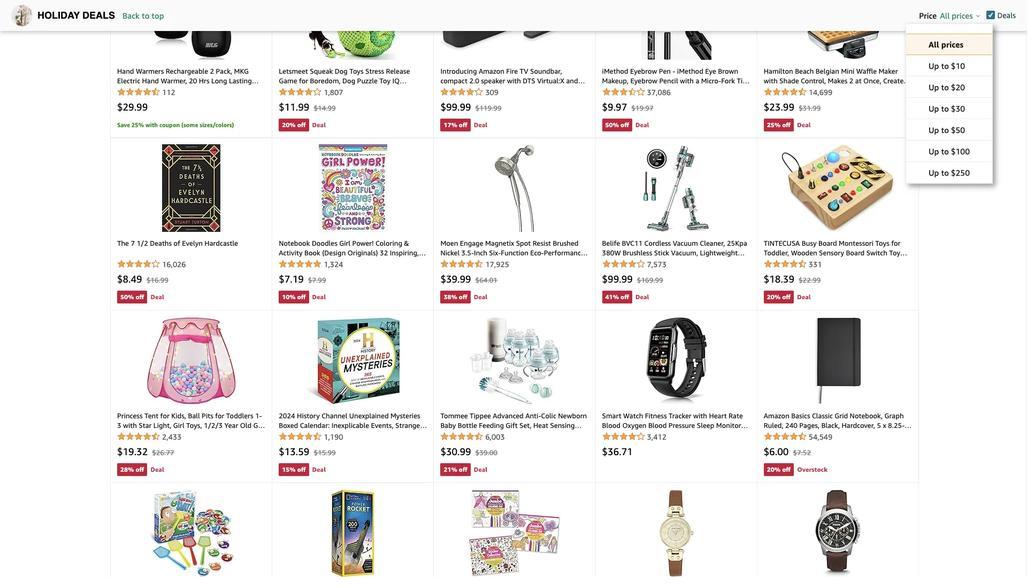 Task type: locate. For each thing, give the bounding box(es) containing it.
25% right save on the top left of the page
[[131, 121, 144, 128]]

0 horizontal spatial inch
[[474, 249, 487, 257]]

1 horizontal spatial amazon
[[764, 412, 789, 420]]

to left $250
[[941, 168, 949, 178]]

spot
[[516, 239, 531, 247]]

4 up from the top
[[929, 125, 939, 135]]

inch
[[474, 249, 487, 257], [764, 431, 777, 440]]

prices up up to $10 in the top right of the page
[[941, 40, 963, 49]]

prices left popover image
[[952, 11, 973, 20]]

off down $11.99 $14.99
[[297, 121, 306, 129]]

set,
[[519, 421, 532, 430]]

deal down $19.97 on the top right of page
[[635, 121, 649, 129]]

0 vertical spatial 20%
[[282, 121, 296, 129]]

$100
[[951, 147, 970, 156]]

deals
[[82, 10, 115, 21], [997, 11, 1016, 20]]

deal down $31.99
[[797, 121, 811, 129]]

pen
[[659, 67, 671, 75]]

deal for $9.97 $19.97
[[635, 121, 649, 129]]

up for up to $100
[[929, 147, 939, 156]]

25% down $23.99
[[767, 121, 781, 129]]

off right 15%
[[297, 466, 306, 474]]

all prices up up to $10 in the top right of the page
[[929, 40, 963, 49]]

1 vertical spatial 50%
[[120, 293, 134, 301]]

1 girl from the left
[[173, 421, 184, 430]]

1 horizontal spatial 50% off
[[605, 121, 629, 129]]

to for $100
[[941, 147, 949, 156]]

20% off down $11.99
[[282, 121, 306, 129]]

girl down 1-
[[253, 421, 265, 430]]

deal for $13.59 $15.99
[[312, 466, 326, 474]]

1 vertical spatial inch
[[764, 431, 777, 440]]

princess tent for kids, ball pits for toddlers 1- 3 with star light, girl toys, 1/2/3 year old girl gifts, toys for girls with carrying bag, indoor & outdoor play tent, 49'' x 33'' (dxh)
[[117, 412, 265, 449]]

off for $8.49 $16.99
[[136, 293, 144, 301]]

tommee tippee advanced anti-colic newborn baby bottle feeding gift set, heat sensing technology, breast-like nipple, bpa-free
[[440, 412, 587, 440]]

(dxh)
[[217, 441, 235, 449]]

and right virtual:x
[[566, 76, 578, 85]]

off for $9.97 $19.97
[[621, 121, 629, 129]]

1 horizontal spatial deals
[[997, 11, 1016, 20]]

off for $99.99 $169.99
[[621, 293, 629, 301]]

5
[[877, 421, 881, 430]]

all prices left popover image
[[940, 11, 973, 20]]

with down the performance
[[551, 258, 565, 267]]

deal down $119.99
[[474, 121, 487, 129]]

natural
[[662, 86, 685, 94]]

the
[[117, 239, 129, 247]]

$99.99
[[440, 101, 471, 113], [602, 273, 633, 285]]

0 horizontal spatial imethod
[[602, 67, 628, 75]]

with down fire
[[507, 76, 521, 85]]

2 vertical spatial all
[[682, 96, 690, 104]]

0 horizontal spatial 25%
[[131, 121, 144, 128]]

off for $30.99 $39.00
[[459, 466, 467, 474]]

20% down $18.39
[[767, 293, 781, 301]]

deal down $7.99
[[312, 293, 326, 301]]

41%
[[605, 293, 619, 301]]

1 vertical spatial 20%
[[767, 293, 781, 301]]

up left $30
[[929, 104, 939, 113]]

amazon inside introducing amazon fire tv soundbar, compact 2.0 speaker with dts virtual:x and dolby audio, easy setup
[[479, 67, 504, 75]]

15%
[[282, 466, 296, 474]]

0 horizontal spatial girl
[[173, 421, 184, 430]]

$13.59 $15.99
[[279, 446, 336, 458]]

20% off for $6.00
[[767, 466, 791, 474]]

20% off for $18.39
[[767, 293, 791, 301]]

$9.97
[[602, 101, 627, 113]]

colic
[[541, 412, 556, 420]]

deal down $39.00
[[474, 466, 487, 474]]

to left $50
[[941, 125, 949, 135]]

$39.00
[[475, 449, 497, 457]]

6 up from the top
[[929, 168, 939, 178]]

amazon up speaker
[[479, 67, 504, 75]]

imethod up a
[[677, 67, 703, 75]]

1 vertical spatial prices
[[941, 40, 963, 49]]

brown up fork
[[718, 67, 738, 75]]

$10
[[951, 61, 965, 71]]

to left top
[[142, 11, 149, 20]]

0 horizontal spatial and
[[566, 76, 578, 85]]

$16.99
[[146, 276, 168, 284]]

all right price
[[940, 11, 950, 20]]

deals left back
[[82, 10, 115, 21]]

off right the 41%
[[621, 293, 629, 301]]

38%
[[444, 293, 457, 301]]

up for up to $20
[[929, 82, 939, 92]]

fossil grant men's watch with chronograph display and genuine leather or stainless steel band image
[[815, 490, 861, 578]]

17%
[[444, 121, 457, 129]]

0 vertical spatial 50%
[[605, 121, 619, 129]]

off for $6.00 $7.52
[[782, 466, 791, 474]]

1 up from the top
[[929, 61, 939, 71]]

0 vertical spatial and
[[566, 76, 578, 85]]

0 vertical spatial 50% off
[[605, 121, 629, 129]]

deal down $169.99
[[635, 293, 649, 301]]

331
[[809, 260, 822, 269]]

with
[[507, 76, 521, 85], [680, 76, 694, 85], [145, 121, 158, 128], [551, 258, 565, 267], [123, 421, 137, 430], [179, 431, 192, 440]]

0 vertical spatial $99.99
[[440, 101, 471, 113]]

off right 10%
[[297, 293, 306, 301]]

2 up from the top
[[929, 82, 939, 92]]

inch down ruled,
[[764, 431, 777, 440]]

50% down $9.97
[[605, 121, 619, 129]]

$23.99 $31.99
[[764, 101, 821, 113]]

deal down the $22.99
[[797, 293, 811, 301]]

to left $10
[[941, 61, 949, 71]]

soundbar,
[[530, 67, 562, 75]]

to left $100
[[941, 147, 949, 156]]

off down $8.49 $16.99
[[136, 293, 144, 301]]

1 horizontal spatial imethod
[[677, 67, 703, 75]]

$99.99 down dolby
[[440, 101, 471, 113]]

deals right checkbox icon
[[997, 11, 1016, 20]]

up down "up to $100"
[[929, 168, 939, 178]]

performance
[[544, 249, 584, 257]]

0 vertical spatial 20% off
[[282, 121, 306, 129]]

0 vertical spatial inch
[[474, 249, 487, 257]]

gifts,
[[117, 431, 134, 440]]

$30.99 $39.00
[[440, 446, 497, 458]]

1 vertical spatial 20% off
[[767, 293, 791, 301]]

with left a
[[680, 76, 694, 85]]

1 horizontal spatial girl
[[253, 421, 265, 430]]

tip
[[737, 76, 747, 85]]

inch down "engage"
[[474, 249, 487, 257]]

0 horizontal spatial amazon
[[479, 67, 504, 75]]

off for $23.99 $31.99
[[782, 121, 791, 129]]

2 vertical spatial 20% off
[[767, 466, 791, 474]]

the 7 1/2 deaths of evelyn hardcastle
[[117, 239, 238, 247]]

$50
[[951, 125, 965, 135]]

3 up from the top
[[929, 104, 939, 113]]

2 vertical spatial 20%
[[767, 466, 781, 474]]

1 vertical spatial $99.99
[[602, 273, 633, 285]]

1 horizontal spatial inch
[[764, 431, 777, 440]]

holiday deals image
[[11, 5, 33, 26]]

1 vertical spatial and
[[639, 96, 651, 104]]

112
[[162, 88, 175, 97]]

sensing
[[550, 421, 575, 430]]

$250
[[951, 168, 970, 178]]

$99.99 up the 41% off
[[602, 273, 633, 285]]

to for $10
[[941, 61, 949, 71]]

and down creates
[[639, 96, 651, 104]]

20% off for $11.99
[[282, 121, 306, 129]]

20% off down $18.39
[[767, 293, 791, 301]]

deal down $15.99
[[312, 466, 326, 474]]

anne klein women's leather strap watch image
[[659, 490, 694, 578]]

to for top
[[142, 11, 149, 20]]

0 horizontal spatial all
[[682, 96, 690, 104]]

eye
[[705, 67, 716, 75]]

amazon up ruled,
[[764, 412, 789, 420]]

to left '$20'
[[941, 82, 949, 92]]

national geographic rocket launcher for kids – patent-pending motorized air rocket toy, launch up to 200 ft. with safe landing, kids outdoor toys & model rockets, gifts for boys and girls, space toys image
[[331, 490, 375, 578]]

1 horizontal spatial 50%
[[605, 121, 619, 129]]

0 vertical spatial prices
[[952, 11, 973, 20]]

1 horizontal spatial $99.99
[[602, 273, 633, 285]]

2.0
[[469, 76, 479, 85]]

resist
[[533, 239, 551, 247]]

1 vertical spatial eyebrow
[[630, 76, 657, 85]]

28% off
[[120, 466, 144, 474]]

2 horizontal spatial all
[[940, 11, 950, 20]]

brown down brows
[[723, 96, 744, 104]]

$31.99
[[799, 104, 821, 112]]

virtual:x
[[537, 76, 564, 85]]

20% down $6.00
[[767, 466, 781, 474]]

1/2/3
[[204, 421, 223, 430]]

15% off
[[282, 466, 306, 474]]

2 girl from the left
[[253, 421, 265, 430]]

$30.99
[[440, 446, 471, 458]]

50% off
[[605, 121, 629, 129], [120, 293, 144, 301]]

50% off down $8.49
[[120, 293, 144, 301]]

1 horizontal spatial and
[[639, 96, 651, 104]]

0 horizontal spatial 50% off
[[120, 293, 144, 301]]

up left $50
[[929, 125, 939, 135]]

0 vertical spatial amazon
[[479, 67, 504, 75]]

deal down $64.01
[[474, 293, 487, 301]]

$11.99 $14.99
[[279, 101, 336, 113]]

imethod
[[602, 67, 628, 75], [677, 67, 703, 75]]

50% down $8.49
[[120, 293, 134, 301]]

to for $50
[[941, 125, 949, 135]]

deal down $14.99
[[312, 121, 326, 129]]

off for $18.39 $22.99
[[782, 293, 791, 301]]

7,573
[[647, 260, 666, 269]]

technology,
[[440, 431, 478, 440]]

star
[[139, 421, 152, 430]]

5 up from the top
[[929, 147, 939, 156]]

with left the "coupon"
[[145, 121, 158, 128]]

1 vertical spatial 50% off
[[120, 293, 144, 301]]

1 vertical spatial amazon
[[764, 412, 789, 420]]

to for $250
[[941, 168, 949, 178]]

deal down $26.77
[[151, 466, 164, 474]]

baby
[[440, 421, 456, 430]]

deal for $19.32 $26.77
[[151, 466, 164, 474]]

and inside imethod eyebrow pen - imethod eye brown makeup, eyebrow pencil with a micro-fork tip applicator creates natural looking brows effortlessly and stays on all day, dark brown
[[639, 96, 651, 104]]

$99.99 for $99.99 $169.99
[[602, 273, 633, 285]]

1 vertical spatial brown
[[723, 96, 744, 104]]

imethod eyebrow pen - imethod eye brown makeup, eyebrow pencil with a micro-fork tip applicator creates natural looking brows effortlessly and stays on all day, dark brown
[[602, 67, 747, 104]]

0 horizontal spatial deals
[[82, 10, 115, 21]]

a
[[696, 76, 699, 85]]

old
[[240, 421, 252, 430]]

evelyn
[[182, 239, 203, 247]]

off right 28%
[[136, 466, 144, 474]]

girl down "kids,"
[[173, 421, 184, 430]]

up
[[929, 61, 939, 71], [929, 82, 939, 92], [929, 104, 939, 113], [929, 125, 939, 135], [929, 147, 939, 156], [929, 168, 939, 178]]

41% off
[[605, 293, 629, 301]]

and
[[566, 76, 578, 85], [639, 96, 651, 104]]

off down $18.39 $22.99
[[782, 293, 791, 301]]

imethod up makeup,
[[602, 67, 628, 75]]

for up 1/2/3
[[215, 412, 224, 420]]

with inside introducing amazon fire tv soundbar, compact 2.0 speaker with dts virtual:x and dolby audio, easy setup
[[507, 76, 521, 85]]

up down "up to $50"
[[929, 147, 939, 156]]

off down $23.99 $31.99
[[782, 121, 791, 129]]

50% off for $8.49
[[120, 293, 144, 301]]

off right 17%
[[459, 121, 467, 129]]

50% off down $9.97
[[605, 121, 629, 129]]

to left $30
[[941, 104, 949, 113]]

effortlessly
[[602, 96, 638, 104]]

off down $9.97 $19.97
[[621, 121, 629, 129]]

50% for $8.49
[[120, 293, 134, 301]]

off for $19.32 $26.77
[[136, 466, 144, 474]]

toys,
[[186, 421, 202, 430]]

1 vertical spatial all
[[929, 40, 939, 49]]

up left $10
[[929, 61, 939, 71]]

bpa-
[[539, 431, 554, 440]]

deal for $30.99 $39.00
[[474, 466, 487, 474]]

with inside moen engage magnetix spot resist brushed nickel 3.5-inch six-function eco-performance removable handheld showerhead with magnetic docking system, 26100epsrn
[[551, 258, 565, 267]]

up left '$20'
[[929, 82, 939, 92]]

top
[[152, 11, 164, 20]]

deal for $99.99 $169.99
[[635, 293, 649, 301]]

up for up to $50
[[929, 125, 939, 135]]

brows
[[714, 86, 733, 94]]

deal for $39.99 $64.01
[[474, 293, 487, 301]]

20% off down $6.00
[[767, 466, 791, 474]]

deal for $7.19 $7.99
[[312, 293, 326, 301]]

0 horizontal spatial $99.99
[[440, 101, 471, 113]]

basics
[[791, 412, 810, 420]]

all inside imethod eyebrow pen - imethod eye brown makeup, eyebrow pencil with a micro-fork tip applicator creates natural looking brows effortlessly and stays on all day, dark brown
[[682, 96, 690, 104]]

all up up to $10 in the top right of the page
[[929, 40, 939, 49]]

deal down $16.99
[[151, 293, 164, 301]]

38% off
[[444, 293, 467, 301]]

off
[[297, 121, 306, 129], [459, 121, 467, 129], [621, 121, 629, 129], [782, 121, 791, 129], [136, 293, 144, 301], [297, 293, 306, 301], [459, 293, 467, 301], [621, 293, 629, 301], [782, 293, 791, 301], [136, 466, 144, 474], [297, 466, 306, 474], [459, 466, 467, 474], [782, 466, 791, 474]]

-
[[673, 67, 675, 75]]

up for up to $30
[[929, 104, 939, 113]]

setup
[[498, 86, 516, 94]]

off right 21%
[[459, 466, 467, 474]]

50% off for $9.97
[[605, 121, 629, 129]]

1 imethod from the left
[[602, 67, 628, 75]]

like
[[502, 431, 513, 440]]

all right on
[[682, 96, 690, 104]]

off down $6.00 $7.52
[[782, 466, 791, 474]]

deal for $11.99 $14.99
[[312, 121, 326, 129]]

off for $99.99 $119.99
[[459, 121, 467, 129]]

off right the "38%"
[[459, 293, 467, 301]]

0 horizontal spatial 50%
[[120, 293, 134, 301]]

14,699
[[809, 88, 832, 97]]

function
[[501, 249, 528, 257]]

20% down $11.99
[[282, 121, 296, 129]]

anti-
[[525, 412, 541, 420]]



Task type: describe. For each thing, give the bounding box(es) containing it.
$7.52
[[793, 449, 811, 457]]

makeup,
[[602, 76, 629, 85]]

0 vertical spatial eyebrow
[[630, 67, 657, 75]]

amazon basics classic grid notebook, graph ruled, 240 pages, black, hardcover, 5 x 8.25- inch
[[764, 412, 905, 440]]

easy
[[483, 86, 496, 94]]

ruled,
[[764, 421, 784, 430]]

up to $20
[[929, 82, 965, 92]]

2,433
[[162, 433, 182, 442]]

off for $39.99 $64.01
[[459, 293, 467, 301]]

on
[[672, 96, 680, 104]]

eco-
[[530, 249, 544, 257]]

10% off
[[282, 293, 306, 301]]

8.25-
[[888, 421, 905, 430]]

49''
[[185, 441, 196, 449]]

year
[[224, 421, 238, 430]]

$99.99 $169.99
[[602, 273, 663, 285]]

x
[[883, 421, 886, 430]]

21% off
[[444, 466, 467, 474]]

for up light,
[[160, 412, 169, 420]]

28%
[[120, 466, 134, 474]]

10%
[[282, 293, 296, 301]]

$6.00
[[764, 446, 789, 458]]

$26.77
[[152, 449, 174, 457]]

breast-
[[480, 431, 502, 440]]

with down princess
[[123, 421, 137, 430]]

outdoor
[[124, 441, 151, 449]]

2 imethod from the left
[[677, 67, 703, 75]]

$11.99
[[279, 101, 309, 113]]

$64.01
[[475, 276, 497, 284]]

to for $30
[[941, 104, 949, 113]]

compact
[[440, 76, 468, 85]]

overstock
[[797, 466, 828, 474]]

25% off
[[767, 121, 791, 129]]

magnetic
[[440, 268, 469, 276]]

bottle
[[458, 421, 477, 430]]

tent
[[144, 412, 158, 420]]

1-
[[255, 412, 262, 420]]

sizes/colors)
[[200, 121, 234, 128]]

holiday
[[37, 10, 80, 21]]

$30
[[951, 104, 965, 113]]

0 vertical spatial all
[[940, 11, 950, 20]]

up to $10
[[929, 61, 965, 71]]

coupon
[[159, 121, 180, 128]]

handheld
[[477, 258, 508, 267]]

six-
[[489, 249, 501, 257]]

$39.99
[[440, 273, 471, 285]]

$7.19
[[279, 273, 304, 285]]

26100epsrn
[[525, 268, 567, 276]]

deal for $18.39 $22.99
[[797, 293, 811, 301]]

and inside introducing amazon fire tv soundbar, compact 2.0 speaker with dts virtual:x and dolby audio, easy setup
[[566, 76, 578, 85]]

deaths
[[150, 239, 172, 247]]

$8.49 $16.99
[[117, 273, 168, 285]]

$99.99 for $99.99 $119.99
[[440, 101, 471, 113]]

inch inside amazon basics classic grid notebook, graph ruled, 240 pages, black, hardcover, 5 x 8.25- inch
[[764, 431, 777, 440]]

holiday deals
[[37, 10, 115, 21]]

$23.99
[[764, 101, 794, 113]]

black,
[[821, 421, 840, 430]]

1/2
[[137, 239, 148, 247]]

deal for $8.49 $16.99
[[151, 293, 164, 301]]

$18.39 $22.99
[[764, 273, 821, 285]]

20% for $6.00
[[767, 466, 781, 474]]

1 vertical spatial all prices
[[929, 40, 963, 49]]

17% off
[[444, 121, 467, 129]]

inch inside moen engage magnetix spot resist brushed nickel 3.5-inch six-function eco-performance removable handheld showerhead with magnetic docking system, 26100epsrn
[[474, 249, 487, 257]]

33''
[[204, 441, 215, 449]]

0 vertical spatial brown
[[718, 67, 738, 75]]

toddlers
[[226, 412, 253, 420]]

deal for $23.99 $31.99
[[797, 121, 811, 129]]

with up 49''
[[179, 431, 192, 440]]

$19.97
[[631, 104, 653, 112]]

stays
[[653, 96, 670, 104]]

$14.99
[[314, 104, 336, 112]]

deal for $99.99 $119.99
[[474, 121, 487, 129]]

20% for $18.39
[[767, 293, 781, 301]]

nipple,
[[515, 431, 537, 440]]

kids,
[[171, 412, 186, 420]]

save 25%  with coupon (some sizes/colors)
[[117, 121, 234, 128]]

1 horizontal spatial all
[[929, 40, 939, 49]]

save
[[117, 121, 130, 128]]

looking
[[687, 86, 712, 94]]

hardcover,
[[842, 421, 875, 430]]

$6.00 $7.52
[[764, 446, 811, 458]]

$7.19 $7.99
[[279, 273, 326, 285]]

to for $20
[[941, 82, 949, 92]]

20% for $11.99
[[282, 121, 296, 129]]

up to $30
[[929, 104, 965, 113]]

day,
[[692, 96, 705, 104]]

pits
[[202, 412, 213, 420]]

notebook,
[[850, 412, 883, 420]]

up to $50
[[929, 125, 965, 135]]

$29.99
[[117, 101, 148, 113]]

50% for $9.97
[[605, 121, 619, 129]]

graph
[[885, 412, 904, 420]]

fork
[[721, 76, 735, 85]]

7
[[131, 239, 135, 247]]

learning resources sight word swat a sight word game, visual, tactile and auditory learning, 114 pieces, ages 5+, multi-color image
[[149, 490, 234, 578]]

off for $7.19 $7.99
[[297, 293, 306, 301]]

popover image
[[976, 14, 980, 17]]

off for $13.59 $15.99
[[297, 466, 306, 474]]

tv
[[520, 67, 528, 75]]

$15.99
[[314, 449, 336, 457]]

off for $11.99 $14.99
[[297, 121, 306, 129]]

applicator
[[602, 86, 635, 94]]

melissa & doug sticker collection and coloring pads set: princesses, fairies, animals, and more - kids arts and crafts, sticker books, coloring books for kids ages 3+, pink image
[[468, 490, 561, 578]]

with inside imethod eyebrow pen - imethod eye brown makeup, eyebrow pencil with a micro-fork tip applicator creates natural looking brows effortlessly and stays on all day, dark brown
[[680, 76, 694, 85]]

240
[[785, 421, 798, 430]]

1 horizontal spatial 25%
[[767, 121, 781, 129]]

for up 'play'
[[152, 431, 161, 440]]

dts
[[523, 76, 535, 85]]

up for up to $10
[[929, 61, 939, 71]]

1,190
[[324, 433, 343, 442]]

princess
[[117, 412, 143, 420]]

of
[[174, 239, 180, 247]]

amazon inside amazon basics classic grid notebook, graph ruled, 240 pages, black, hardcover, 5 x 8.25- inch
[[764, 412, 789, 420]]

advanced
[[493, 412, 524, 420]]

introducing
[[440, 67, 477, 75]]

3.5-
[[461, 249, 474, 257]]

0 vertical spatial all prices
[[940, 11, 973, 20]]

nickel
[[440, 249, 460, 257]]

up for up to $250
[[929, 168, 939, 178]]

checkbox image
[[986, 11, 995, 19]]

dark
[[707, 96, 722, 104]]

gift
[[506, 421, 518, 430]]



Task type: vqa. For each thing, say whether or not it's contained in the screenshot.
Holiday Deals image
yes



